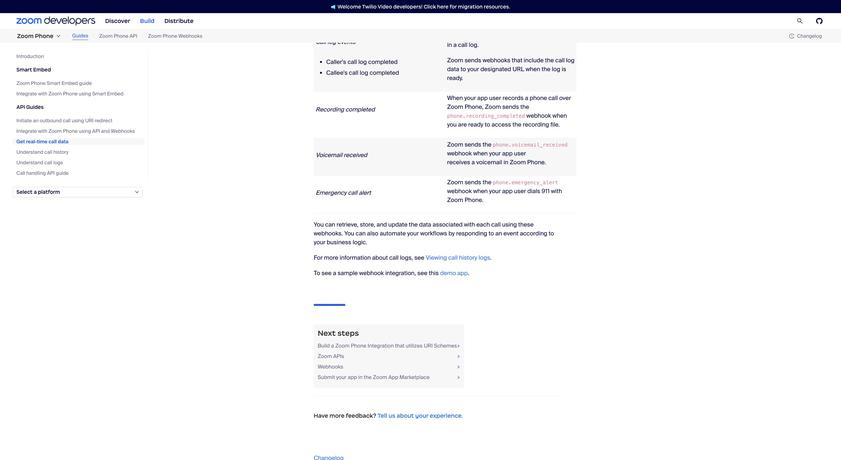 Task type: describe. For each thing, give the bounding box(es) containing it.
call for call log events
[[316, 38, 326, 46]]

0 horizontal spatial about
[[372, 254, 388, 262]]

utilizes
[[406, 343, 423, 350]]

webhooks.
[[314, 230, 343, 238]]

phone
[[530, 94, 547, 102]]

phone.emergency_alert
[[493, 180, 558, 186]]

url
[[513, 66, 524, 73]]

call log events
[[316, 38, 355, 46]]

0 vertical spatial can
[[325, 221, 335, 229]]

1 vertical spatial logs
[[479, 254, 490, 262]]

understand for understand call history
[[16, 149, 43, 156]]

the down include
[[542, 66, 550, 73]]

these
[[518, 221, 534, 229]]

api inside zoom phone api link
[[130, 33, 137, 39]]

call right time
[[49, 139, 57, 145]]

that inside zoom sends webhooks that include the call log data to your designated url when the log is ready.
[[512, 57, 522, 65]]

in inside the after a call ends, the details of the call appear in a call log.
[[447, 41, 452, 49]]

demo
[[440, 270, 456, 278]]

when inside 'zoom sends the phone.voicemail_received webhook when your app user receives a voicemail in zoom phone.'
[[473, 150, 488, 158]]

for
[[314, 254, 323, 262]]

you can retrieve, store, and update the data associated with each call using these webhooks. you can also automate your workflows by responding to an event according to your business logic.
[[314, 221, 554, 247]]

call left the appear
[[540, 32, 550, 40]]

your left experience.
[[415, 413, 428, 420]]

twilio
[[362, 3, 377, 10]]

logic.
[[353, 239, 367, 247]]

log.
[[469, 41, 479, 49]]

retrieve,
[[337, 221, 359, 229]]

events
[[337, 38, 355, 46]]

welcome
[[337, 3, 361, 10]]

history image
[[789, 34, 795, 39]]

tell us about your experience. link
[[377, 413, 463, 420]]

and inside you can retrieve, store, and update the data associated with each call using these webhooks. you can also automate your workflows by responding to an event according to your business logic.
[[377, 221, 387, 229]]

designated
[[480, 66, 511, 73]]

see right to
[[322, 270, 332, 278]]

business
[[327, 239, 351, 247]]

logs,
[[400, 254, 413, 262]]

logs inside menu
[[53, 160, 63, 166]]

the inside webhook when you are ready to access the recording file.
[[513, 121, 521, 129]]

viewing call history logs link
[[426, 254, 490, 262]]

webhook when you are ready to access the recording file.
[[447, 112, 567, 129]]

2 vertical spatial embed
[[107, 91, 123, 97]]

have more feedback? tell us about your experience.
[[314, 413, 463, 420]]

in inside 'zoom sends the phone.voicemail_received webhook when your app user receives a voicemail in zoom phone.'
[[504, 159, 508, 167]]

video
[[378, 3, 392, 10]]

sample
[[338, 270, 358, 278]]

over
[[559, 94, 571, 102]]

1 horizontal spatial you
[[344, 230, 354, 238]]

zoom developer logo image
[[16, 17, 95, 25]]

1 horizontal spatial webhooks
[[178, 33, 202, 39]]

demo app link
[[440, 270, 468, 278]]

the right ends,
[[493, 32, 502, 40]]

more for for
[[324, 254, 338, 262]]

next steps
[[318, 329, 359, 339]]

using for api
[[79, 128, 91, 135]]

submit your app in the zoom app marketplace
[[318, 375, 430, 381]]

a down after
[[453, 41, 457, 49]]

zoom phone api link
[[99, 32, 137, 40]]

2 vertical spatial in
[[358, 375, 363, 381]]

emergency call alert
[[316, 189, 371, 197]]

developers!
[[393, 3, 423, 10]]

log right caller's
[[358, 58, 367, 66]]

integrate with zoom phone using api and webhooks
[[16, 128, 135, 135]]

click
[[424, 3, 436, 10]]

911
[[542, 188, 550, 196]]

0 horizontal spatial you
[[314, 221, 324, 229]]

have
[[314, 413, 328, 420]]

0 vertical spatial guides
[[72, 33, 88, 39]]

here
[[437, 3, 449, 10]]

0 horizontal spatial guide
[[56, 170, 69, 177]]

notification image
[[331, 5, 337, 9]]

with up get real-time call data
[[38, 128, 47, 135]]

changelog link
[[789, 33, 822, 39]]

integration
[[368, 343, 394, 350]]

your inside zoom sends the phone.emergency_alert webhook when your app user dials 911 with zoom phone.
[[489, 188, 501, 196]]

integration,
[[385, 270, 416, 278]]

1 horizontal spatial about
[[397, 413, 414, 420]]

0 horizontal spatial an
[[33, 118, 39, 124]]

according
[[520, 230, 547, 238]]

call up call handling api guide
[[44, 160, 52, 166]]

your inside when your app user records a phone call over zoom phone, zoom sends the phone.recording_completed
[[464, 94, 476, 102]]

data inside zoom sends webhooks that include the call log data to your designated url when the log is ready.
[[447, 66, 459, 73]]

call inside zoom sends webhooks that include the call log data to your designated url when the log is ready.
[[555, 57, 565, 65]]

experience.
[[430, 413, 463, 420]]

store,
[[360, 221, 375, 229]]

with inside zoom sends the phone.emergency_alert webhook when your app user dials 911 with zoom phone.
[[551, 188, 562, 196]]

2 horizontal spatial webhooks
[[318, 364, 343, 371]]

1 vertical spatial .
[[468, 270, 469, 278]]

webhook for to see a sample webhook integration, see this demo app .
[[359, 270, 384, 278]]

include
[[524, 57, 544, 65]]

dials
[[527, 188, 540, 196]]

integrate for integrate with zoom phone using api and webhooks
[[16, 128, 37, 135]]

webhooks
[[483, 57, 510, 65]]

more for have
[[330, 413, 345, 420]]

and inside menu
[[101, 128, 110, 135]]

down image
[[56, 34, 60, 38]]

call left log.
[[458, 41, 467, 49]]

phone. inside 'zoom sends the phone.voicemail_received webhook when your app user receives a voicemail in zoom phone.'
[[527, 159, 546, 167]]

api guides
[[16, 104, 44, 110]]

app inside 'zoom sends the phone.voicemail_received webhook when your app user receives a voicemail in zoom phone.'
[[502, 150, 513, 158]]

sends for phone.emergency_alert
[[465, 179, 481, 187]]

to right according
[[549, 230, 554, 238]]

your inside 'zoom sends the phone.voicemail_received webhook when your app user receives a voicemail in zoom phone.'
[[489, 150, 501, 158]]

1 horizontal spatial .
[[490, 254, 492, 262]]

zoom phone api
[[99, 33, 137, 39]]

log left is in the right of the page
[[552, 66, 560, 73]]

marketplace
[[399, 375, 430, 381]]

redirect
[[95, 118, 112, 124]]

voicemail
[[476, 159, 502, 167]]

when
[[447, 94, 463, 102]]

after a call ends, the details of the call appear in a call log.
[[447, 32, 570, 49]]

app right submit
[[348, 375, 357, 381]]

for more information about call logs, see viewing call history logs .
[[314, 254, 492, 262]]

to see a sample webhook integration, see this demo app .
[[314, 270, 469, 278]]

using inside you can retrieve, store, and update the data associated with each call using these webhooks. you can also automate your workflows by responding to an event according to your business logic.
[[502, 221, 517, 229]]

caller's call log completed callee's call log completed
[[326, 58, 399, 77]]

log right callee's
[[360, 69, 368, 77]]

0 vertical spatial smart
[[16, 67, 32, 73]]

also
[[367, 230, 378, 238]]

submit
[[318, 375, 335, 381]]

this
[[429, 270, 439, 278]]

zoom apis
[[318, 353, 344, 360]]

steps
[[337, 329, 359, 339]]

call up log.
[[466, 32, 476, 40]]

a right 'build'
[[331, 343, 334, 350]]

with inside you can retrieve, store, and update the data associated with each call using these webhooks. you can also automate your workflows by responding to an event according to your business logic.
[[464, 221, 475, 229]]

sends for phone.voicemail_received
[[465, 141, 481, 149]]

when your app user records a phone call over zoom phone, zoom sends the phone.recording_completed
[[447, 94, 571, 119]]

a left sample
[[333, 270, 336, 278]]

associated
[[433, 221, 463, 229]]

recording completed
[[316, 106, 375, 114]]

see for to see a sample webhook integration, see this
[[417, 270, 427, 278]]

recording
[[316, 106, 344, 114]]

1 horizontal spatial uri
[[424, 343, 433, 350]]

resources.
[[484, 3, 510, 10]]

event
[[504, 230, 519, 238]]

using for smart
[[79, 91, 91, 97]]

call inside you can retrieve, store, and update the data associated with each call using these webhooks. you can also automate your workflows by responding to an event according to your business logic.
[[491, 221, 501, 229]]

the down webhooks link
[[364, 375, 372, 381]]

initiate an outbound call using uri redirect
[[16, 118, 112, 124]]

1 vertical spatial webhooks
[[111, 128, 135, 135]]

emergency
[[316, 189, 347, 197]]

apis
[[333, 353, 344, 360]]

the right include
[[545, 57, 554, 65]]

call right callee's
[[349, 69, 358, 77]]

zoom sends the phone.emergency_alert webhook when your app user dials 911 with zoom phone.
[[447, 179, 562, 204]]

1 vertical spatial history
[[459, 254, 477, 262]]

user for receives
[[514, 150, 526, 158]]

call down get real-time call data
[[44, 149, 52, 156]]

phone.voicemail_received
[[493, 142, 568, 148]]

call up demo app link
[[448, 254, 458, 262]]

a right after
[[462, 32, 465, 40]]



Task type: vqa. For each thing, say whether or not it's contained in the screenshot.
second ENUM
no



Task type: locate. For each thing, give the bounding box(es) containing it.
us
[[388, 413, 395, 420]]

guide up the 'integrate with zoom phone using smart embed'
[[79, 80, 92, 87]]

0 vertical spatial more
[[324, 254, 338, 262]]

app down phone.voicemail_received
[[502, 150, 513, 158]]

the inside when your app user records a phone call over zoom phone, zoom sends the phone.recording_completed
[[520, 103, 529, 111]]

your up "voicemail"
[[489, 150, 501, 158]]

uri right utilizes
[[424, 343, 433, 350]]

0 vertical spatial call
[[316, 38, 326, 46]]

embed up redirect
[[107, 91, 123, 97]]

your down webhooks.
[[314, 239, 325, 247]]

using down 'initiate an outbound call using uri redirect'
[[79, 128, 91, 135]]

to inside webhook when you are ready to access the recording file.
[[485, 121, 490, 129]]

search image
[[797, 18, 803, 24]]

embed
[[33, 67, 51, 73], [62, 80, 78, 87], [107, 91, 123, 97]]

1 horizontal spatial guide
[[79, 80, 92, 87]]

sends down ready
[[465, 141, 481, 149]]

1 vertical spatial embed
[[62, 80, 78, 87]]

a inside 'zoom sends the phone.voicemail_received webhook when your app user receives a voicemail in zoom phone.'
[[472, 159, 475, 167]]

sends inside 'zoom sends the phone.voicemail_received webhook when your app user receives a voicemail in zoom phone.'
[[465, 141, 481, 149]]

your inside submit your app in the zoom app marketplace link
[[336, 375, 347, 381]]

1 vertical spatial guide
[[56, 170, 69, 177]]

2 horizontal spatial smart
[[92, 91, 106, 97]]

sends down records
[[502, 103, 519, 111]]

guides
[[72, 33, 88, 39], [26, 104, 44, 110]]

webhook
[[526, 112, 551, 120], [447, 150, 472, 158], [447, 188, 472, 196], [359, 270, 384, 278]]

sends inside when your app user records a phone call over zoom phone, zoom sends the phone.recording_completed
[[502, 103, 519, 111]]

1 horizontal spatial can
[[356, 230, 366, 238]]

notification image
[[331, 5, 336, 9]]

webhook for zoom sends the phone.voicemail_received webhook when your app user receives a voicemail in zoom phone.
[[447, 150, 472, 158]]

call
[[466, 32, 476, 40], [540, 32, 550, 40], [458, 41, 467, 49], [555, 57, 565, 65], [348, 58, 357, 66], [349, 69, 358, 77], [548, 94, 558, 102], [63, 118, 71, 124], [49, 139, 57, 145], [44, 149, 52, 156], [44, 160, 52, 166], [348, 189, 357, 197], [491, 221, 501, 229], [389, 254, 399, 262], [448, 254, 458, 262]]

schemes
[[434, 343, 457, 350]]

history down get real-time call data
[[53, 149, 68, 156]]

call inside when your app user records a phone call over zoom phone, zoom sends the phone.recording_completed
[[548, 94, 558, 102]]

phone. inside zoom sends the phone.emergency_alert webhook when your app user dials 911 with zoom phone.
[[465, 197, 484, 204]]

details
[[504, 32, 522, 40]]

with right 911
[[551, 188, 562, 196]]

voicemail
[[316, 152, 342, 159]]

file.
[[550, 121, 560, 129]]

1 vertical spatial phone.
[[465, 197, 484, 204]]

to
[[314, 270, 320, 278]]

1 vertical spatial in
[[504, 159, 508, 167]]

0 vertical spatial uri
[[85, 118, 94, 124]]

2 integrate from the top
[[16, 128, 37, 135]]

when
[[526, 66, 540, 73], [552, 112, 567, 120], [473, 150, 488, 158], [473, 188, 488, 196]]

a
[[462, 32, 465, 40], [453, 41, 457, 49], [525, 94, 528, 102], [472, 159, 475, 167], [333, 270, 336, 278], [331, 343, 334, 350]]

after
[[447, 32, 460, 40]]

call up integrate with zoom phone using api and webhooks
[[63, 118, 71, 124]]

when inside zoom sends webhooks that include the call log data to your designated url when the log is ready.
[[526, 66, 540, 73]]

data
[[447, 66, 459, 73], [58, 139, 68, 145], [419, 221, 431, 229]]

webhook for zoom sends the phone.emergency_alert webhook when your app user dials 911 with zoom phone.
[[447, 188, 472, 196]]

1 horizontal spatial guides
[[72, 33, 88, 39]]

user down 'phone.emergency_alert'
[[514, 188, 526, 196]]

using for uri
[[72, 118, 84, 124]]

welcome twilio video developers! click here for migration resources. link
[[324, 3, 517, 10]]

1 horizontal spatial logs
[[479, 254, 490, 262]]

you up webhooks.
[[314, 221, 324, 229]]

uri
[[85, 118, 94, 124], [424, 343, 433, 350]]

and
[[101, 128, 110, 135], [377, 221, 387, 229]]

your
[[467, 66, 479, 73], [464, 94, 476, 102], [489, 150, 501, 158], [489, 188, 501, 196], [407, 230, 419, 238], [314, 239, 325, 247], [336, 375, 347, 381], [415, 413, 428, 420]]

logs down responding
[[479, 254, 490, 262]]

a inside when your app user records a phone call over zoom phone, zoom sends the phone.recording_completed
[[525, 94, 528, 102]]

ready.
[[447, 74, 463, 82]]

0 vertical spatial completed
[[368, 58, 398, 66]]

1 vertical spatial call
[[16, 170, 25, 177]]

about right us
[[397, 413, 414, 420]]

history image
[[789, 34, 797, 39]]

0 vertical spatial data
[[447, 66, 459, 73]]

0 horizontal spatial uri
[[85, 118, 94, 124]]

the down records
[[520, 103, 529, 111]]

user inside 'zoom sends the phone.voicemail_received webhook when your app user receives a voicemail in zoom phone.'
[[514, 150, 526, 158]]

see for for more information about call logs, see
[[414, 254, 424, 262]]

1 integrate from the top
[[16, 91, 37, 97]]

when inside zoom sends the phone.emergency_alert webhook when your app user dials 911 with zoom phone.
[[473, 188, 488, 196]]

logs up call handling api guide
[[53, 160, 63, 166]]

embed down introduction
[[33, 67, 51, 73]]

changelog
[[797, 33, 822, 39]]

real-
[[26, 139, 37, 145]]

records
[[503, 94, 524, 102]]

sends
[[465, 57, 481, 65], [502, 103, 519, 111], [465, 141, 481, 149], [465, 179, 481, 187]]

data inside you can retrieve, store, and update the data associated with each call using these webhooks. you can also automate your workflows by responding to an event according to your business logic.
[[419, 221, 431, 229]]

1 vertical spatial an
[[495, 230, 502, 238]]

data up ready.
[[447, 66, 459, 73]]

the right access
[[513, 121, 521, 129]]

sends down log.
[[465, 57, 481, 65]]

welcome twilio video developers! click here for migration resources.
[[337, 3, 510, 10]]

app inside when your app user records a phone call over zoom phone, zoom sends the phone.recording_completed
[[477, 94, 488, 102]]

1 vertical spatial data
[[58, 139, 68, 145]]

phone. up the each
[[465, 197, 484, 204]]

build a zoom phone integration that utilizes uri schemes link
[[318, 343, 460, 353]]

you down retrieve,
[[344, 230, 354, 238]]

you
[[314, 221, 324, 229], [344, 230, 354, 238]]

workflows
[[420, 230, 447, 238]]

api
[[130, 33, 137, 39], [16, 104, 25, 110], [92, 128, 100, 135], [47, 170, 55, 177]]

0 horizontal spatial data
[[58, 139, 68, 145]]

in down webhooks link
[[358, 375, 363, 381]]

with down zoom phone smart embed guide
[[38, 91, 47, 97]]

1 vertical spatial user
[[514, 150, 526, 158]]

1 horizontal spatial in
[[447, 41, 452, 49]]

0 vertical spatial .
[[490, 254, 492, 262]]

guides right down image
[[72, 33, 88, 39]]

0 horizontal spatial embed
[[33, 67, 51, 73]]

understand for understand call logs
[[16, 160, 43, 166]]

1 vertical spatial integrate
[[16, 128, 37, 135]]

smart down introduction
[[16, 67, 32, 73]]

integrate up api guides
[[16, 91, 37, 97]]

0 vertical spatial that
[[512, 57, 522, 65]]

zoom sends the phone.voicemail_received webhook when your app user receives a voicemail in zoom phone.
[[447, 141, 568, 167]]

menu containing introduction
[[12, 49, 148, 181]]

log up is in the right of the page
[[566, 57, 575, 65]]

1 vertical spatial you
[[344, 230, 354, 238]]

using up integrate with zoom phone using api and webhooks
[[72, 118, 84, 124]]

call left events
[[316, 38, 326, 46]]

see left this
[[417, 270, 427, 278]]

receives
[[447, 159, 470, 167]]

0 horizontal spatial logs
[[53, 160, 63, 166]]

app down 'phone.emergency_alert'
[[502, 188, 513, 196]]

phone.recording_completed
[[447, 113, 525, 119]]

to inside zoom sends webhooks that include the call log data to your designated url when the log is ready.
[[461, 66, 466, 73]]

can up webhooks.
[[325, 221, 335, 229]]

0 horizontal spatial call
[[16, 170, 25, 177]]

call left logs,
[[389, 254, 399, 262]]

webhook inside zoom sends the phone.emergency_alert webhook when your app user dials 911 with zoom phone.
[[447, 188, 472, 196]]

can up logic.
[[356, 230, 366, 238]]

1 horizontal spatial embed
[[62, 80, 78, 87]]

an
[[33, 118, 39, 124], [495, 230, 502, 238]]

that left utilizes
[[395, 343, 405, 350]]

smart
[[16, 67, 32, 73], [47, 80, 60, 87], [92, 91, 106, 97]]

guide down understand call logs
[[56, 170, 69, 177]]

history up demo app link
[[459, 254, 477, 262]]

your down update
[[407, 230, 419, 238]]

using down zoom phone smart embed guide
[[79, 91, 91, 97]]

call left alert
[[348, 189, 357, 197]]

2 understand from the top
[[16, 160, 43, 166]]

access
[[492, 121, 511, 129]]

about
[[372, 254, 388, 262], [397, 413, 414, 420]]

1 vertical spatial about
[[397, 413, 414, 420]]

app
[[477, 94, 488, 102], [502, 150, 513, 158], [502, 188, 513, 196], [457, 270, 468, 278], [348, 375, 357, 381]]

sends inside zoom sends webhooks that include the call log data to your designated url when the log is ready.
[[465, 57, 481, 65]]

more right for
[[324, 254, 338, 262]]

your down "voicemail"
[[489, 188, 501, 196]]

zoom phone webhooks link
[[148, 32, 202, 40]]

0 vertical spatial an
[[33, 118, 39, 124]]

you
[[447, 121, 457, 129]]

2 vertical spatial data
[[419, 221, 431, 229]]

for
[[450, 3, 457, 10]]

user down phone.voicemail_received
[[514, 150, 526, 158]]

uri left redirect
[[85, 118, 94, 124]]

tell
[[377, 413, 387, 420]]

guide
[[79, 80, 92, 87], [56, 170, 69, 177]]

0 vertical spatial phone.
[[527, 159, 546, 167]]

that
[[512, 57, 522, 65], [395, 343, 405, 350]]

webhook down information
[[359, 270, 384, 278]]

call for call handling api guide
[[16, 170, 25, 177]]

2 vertical spatial smart
[[92, 91, 106, 97]]

0 horizontal spatial smart
[[16, 67, 32, 73]]

call right caller's
[[348, 58, 357, 66]]

0 horizontal spatial history
[[53, 149, 68, 156]]

0 vertical spatial integrate
[[16, 91, 37, 97]]

with up responding
[[464, 221, 475, 229]]

build
[[318, 343, 330, 350]]

to down phone.recording_completed
[[485, 121, 490, 129]]

ends,
[[477, 32, 492, 40]]

0 horizontal spatial .
[[468, 270, 469, 278]]

zoom apis link
[[318, 353, 460, 364]]

sends for that
[[465, 57, 481, 65]]

0 horizontal spatial webhooks
[[111, 128, 135, 135]]

0 vertical spatial about
[[372, 254, 388, 262]]

github image
[[816, 18, 823, 24]]

alert
[[359, 189, 371, 197]]

app
[[388, 375, 398, 381]]

webhook up recording
[[526, 112, 551, 120]]

call up is in the right of the page
[[555, 57, 565, 65]]

data down integrate with zoom phone using api and webhooks
[[58, 139, 68, 145]]

2 horizontal spatial in
[[504, 159, 508, 167]]

0 vertical spatial in
[[447, 41, 452, 49]]

ready
[[468, 121, 483, 129]]

data up workflows
[[419, 221, 431, 229]]

1 vertical spatial uri
[[424, 343, 433, 350]]

uri inside menu
[[85, 118, 94, 124]]

initiate
[[16, 118, 32, 124]]

1 vertical spatial smart
[[47, 80, 60, 87]]

in
[[447, 41, 452, 49], [504, 159, 508, 167], [358, 375, 363, 381]]

handling
[[26, 170, 46, 177]]

1 vertical spatial understand
[[16, 160, 43, 166]]

zoom phone webhooks
[[148, 33, 202, 39]]

see right logs,
[[414, 254, 424, 262]]

1 horizontal spatial smart
[[47, 80, 60, 87]]

integrate with zoom phone using smart embed
[[16, 91, 123, 97]]

0 vertical spatial user
[[489, 94, 501, 102]]

0 horizontal spatial that
[[395, 343, 405, 350]]

2 vertical spatial webhooks
[[318, 364, 343, 371]]

data inside menu
[[58, 139, 68, 145]]

1 vertical spatial and
[[377, 221, 387, 229]]

and down redirect
[[101, 128, 110, 135]]

a left phone
[[525, 94, 528, 102]]

1 vertical spatial that
[[395, 343, 405, 350]]

phone. down phone.voicemail_received
[[527, 159, 546, 167]]

an right the initiate
[[33, 118, 39, 124]]

by
[[449, 230, 455, 238]]

sends inside zoom sends the phone.emergency_alert webhook when your app user dials 911 with zoom phone.
[[465, 179, 481, 187]]

1 vertical spatial guides
[[26, 104, 44, 110]]

app inside zoom sends the phone.emergency_alert webhook when your app user dials 911 with zoom phone.
[[502, 188, 513, 196]]

0 vertical spatial logs
[[53, 160, 63, 166]]

zoom phone
[[17, 33, 53, 40]]

0 vertical spatial guide
[[79, 80, 92, 87]]

your inside zoom sends webhooks that include the call log data to your designated url when the log is ready.
[[467, 66, 479, 73]]

2 horizontal spatial data
[[447, 66, 459, 73]]

embed up the 'integrate with zoom phone using smart embed'
[[62, 80, 78, 87]]

feedback?
[[346, 413, 376, 420]]

the
[[493, 32, 502, 40], [530, 32, 539, 40], [545, 57, 554, 65], [542, 66, 550, 73], [520, 103, 529, 111], [513, 121, 521, 129], [483, 141, 491, 149], [483, 179, 491, 187], [409, 221, 418, 229], [364, 375, 372, 381]]

1 horizontal spatial data
[[419, 221, 431, 229]]

the right update
[[409, 221, 418, 229]]

1 vertical spatial completed
[[370, 69, 399, 77]]

0 horizontal spatial in
[[358, 375, 363, 381]]

0 horizontal spatial phone.
[[465, 197, 484, 204]]

menu
[[12, 49, 148, 181]]

in right "voicemail"
[[504, 159, 508, 167]]

1 vertical spatial can
[[356, 230, 366, 238]]

search image
[[797, 18, 803, 24]]

when up file.
[[552, 112, 567, 120]]

the inside 'zoom sends the phone.voicemail_received webhook when your app user receives a voicemail in zoom phone.'
[[483, 141, 491, 149]]

1 horizontal spatial that
[[512, 57, 522, 65]]

the up "voicemail"
[[483, 141, 491, 149]]

an inside you can retrieve, store, and update the data associated with each call using these webhooks. you can also automate your workflows by responding to an event according to your business logic.
[[495, 230, 502, 238]]

user inside when your app user records a phone call over zoom phone, zoom sends the phone.recording_completed
[[489, 94, 501, 102]]

your up the phone,
[[464, 94, 476, 102]]

to
[[461, 66, 466, 73], [485, 121, 490, 129], [489, 230, 494, 238], [549, 230, 554, 238]]

0 horizontal spatial can
[[325, 221, 335, 229]]

the inside zoom sends the phone.emergency_alert webhook when your app user dials 911 with zoom phone.
[[483, 179, 491, 187]]

when inside webhook when you are ready to access the recording file.
[[552, 112, 567, 120]]

the inside you can retrieve, store, and update the data associated with each call using these webhooks. you can also automate your workflows by responding to an event according to your business logic.
[[409, 221, 418, 229]]

0 vertical spatial you
[[314, 221, 324, 229]]

received
[[344, 152, 367, 159]]

recording
[[523, 121, 549, 129]]

the right of
[[530, 32, 539, 40]]

1 horizontal spatial and
[[377, 221, 387, 229]]

log left events
[[328, 38, 336, 46]]

user inside zoom sends the phone.emergency_alert webhook when your app user dials 911 with zoom phone.
[[514, 188, 526, 196]]

integrate
[[16, 91, 37, 97], [16, 128, 37, 135]]

webhook inside webhook when you are ready to access the recording file.
[[526, 112, 551, 120]]

call left handling
[[16, 170, 25, 177]]

an left "event"
[[495, 230, 502, 238]]

app right "demo"
[[457, 270, 468, 278]]

2 vertical spatial user
[[514, 188, 526, 196]]

when down include
[[526, 66, 540, 73]]

0 vertical spatial embed
[[33, 67, 51, 73]]

to down the each
[[489, 230, 494, 238]]

understand call logs
[[16, 160, 63, 166]]

information
[[340, 254, 371, 262]]

integrate for integrate with zoom phone using smart embed
[[16, 91, 37, 97]]

github image
[[816, 18, 823, 24]]

outbound
[[40, 118, 62, 124]]

2 vertical spatial completed
[[345, 106, 375, 114]]

0 vertical spatial and
[[101, 128, 110, 135]]

webhook inside 'zoom sends the phone.voicemail_received webhook when your app user receives a voicemail in zoom phone.'
[[447, 150, 472, 158]]

app up the phone,
[[477, 94, 488, 102]]

completed
[[368, 58, 398, 66], [370, 69, 399, 77], [345, 106, 375, 114]]

using up "event"
[[502, 221, 517, 229]]

1 horizontal spatial phone.
[[527, 159, 546, 167]]

see
[[414, 254, 424, 262], [322, 270, 332, 278], [417, 270, 427, 278]]

user for dials
[[514, 188, 526, 196]]

1 horizontal spatial call
[[316, 38, 326, 46]]

1 understand from the top
[[16, 149, 43, 156]]

1 horizontal spatial an
[[495, 230, 502, 238]]

1 horizontal spatial history
[[459, 254, 477, 262]]

when down "voicemail"
[[473, 188, 488, 196]]

your right submit
[[336, 375, 347, 381]]

of
[[523, 32, 529, 40]]

zoom inside zoom sends webhooks that include the call log data to your designated url when the log is ready.
[[447, 57, 463, 65]]

that up url
[[512, 57, 522, 65]]

history inside menu
[[53, 149, 68, 156]]

0 horizontal spatial and
[[101, 128, 110, 135]]

sends down 'receives'
[[465, 179, 481, 187]]

0 vertical spatial history
[[53, 149, 68, 156]]

webhook down 'receives'
[[447, 188, 472, 196]]

are
[[458, 121, 467, 129]]

0 horizontal spatial guides
[[26, 104, 44, 110]]

2 horizontal spatial embed
[[107, 91, 123, 97]]

and up the also
[[377, 221, 387, 229]]

understand call history
[[16, 149, 68, 156]]

1 vertical spatial more
[[330, 413, 345, 420]]

time
[[37, 139, 47, 145]]

0 vertical spatial webhooks
[[178, 33, 202, 39]]

about up to see a sample webhook integration, see this demo app .
[[372, 254, 388, 262]]

0 vertical spatial understand
[[16, 149, 43, 156]]

zoom phone smart embed guide
[[16, 80, 92, 87]]



